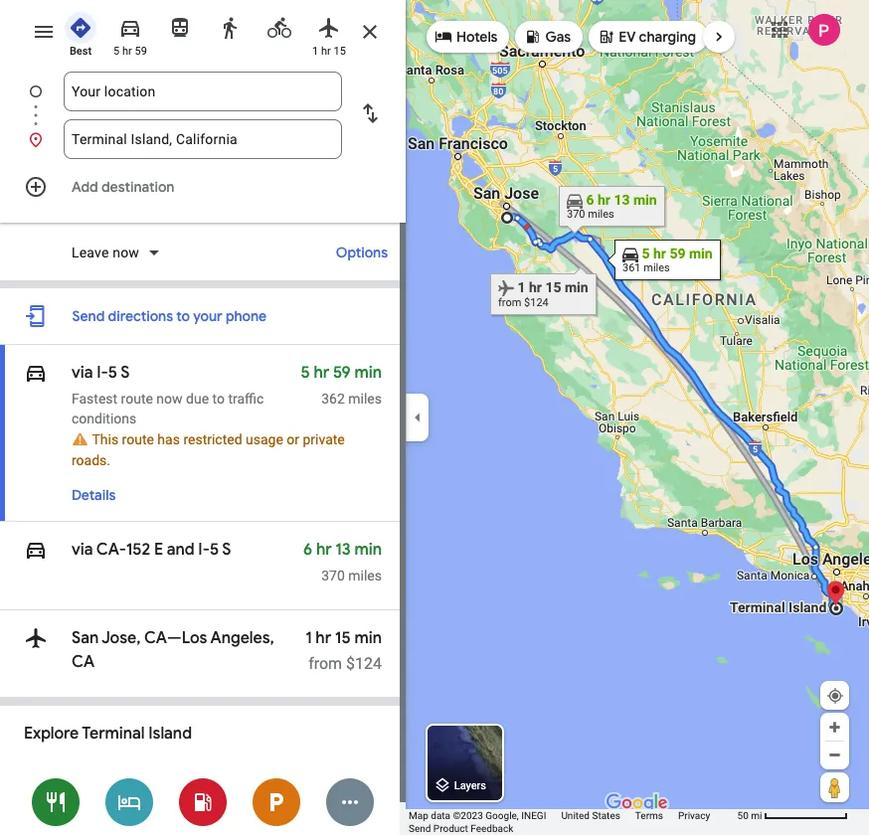 Task type: locate. For each thing, give the bounding box(es) containing it.
send left 'directions' at the top of page
[[72, 307, 105, 325]]

miles
[[348, 391, 382, 407], [348, 568, 382, 583]]

0 horizontal spatial to
[[176, 307, 190, 325]]

s up conditions
[[120, 363, 130, 383]]

152
[[126, 540, 150, 560]]

1 horizontal spatial to
[[212, 391, 225, 407]]

available options for search along this route region
[[412, 13, 869, 61]]

send
[[72, 307, 105, 325], [409, 824, 431, 834]]

route inside fastest route now due to traffic conditions
[[121, 391, 153, 407]]

route left has
[[122, 432, 154, 448]]

1 none radio from the left
[[159, 8, 201, 44]]

1 vertical spatial to
[[212, 391, 225, 407]]

google account: payton hansen  
(payton.hansen@adept.ai) image
[[809, 14, 840, 45]]

15 inside radio
[[334, 45, 346, 58]]

1 horizontal spatial s
[[222, 540, 231, 560]]

now inside option
[[113, 245, 139, 261]]

via for via i-5 s
[[72, 363, 93, 383]]

1 horizontal spatial 1
[[312, 45, 319, 58]]

driving image left via i-5 s
[[24, 359, 48, 387]]

0 vertical spatial s
[[120, 363, 130, 383]]

 left "ca-"
[[24, 536, 48, 564]]

to left your
[[176, 307, 190, 325]]

product
[[434, 824, 468, 834]]

i- up fastest
[[97, 363, 108, 383]]

flights image up "1 hr 15" on the top of page
[[317, 16, 341, 40]]

1 horizontal spatial none radio
[[209, 8, 251, 44]]

1 horizontal spatial now
[[156, 391, 183, 407]]

best
[[70, 45, 92, 58]]

flights image
[[317, 16, 341, 40], [24, 624, 48, 652]]

1 vertical spatial none field
[[72, 119, 334, 159]]

0 vertical spatial miles
[[348, 391, 382, 407]]

s
[[120, 363, 130, 383], [222, 540, 231, 560]]

transit image
[[168, 16, 192, 40]]


[[24, 359, 48, 387], [24, 536, 48, 564]]

0 vertical spatial driving image
[[24, 359, 48, 387]]

1 vertical spatial min
[[354, 540, 382, 560]]

59 inside 5 hr 59 min 362 miles
[[333, 363, 351, 383]]

roads.
[[72, 453, 110, 469]]

leave now button
[[64, 243, 169, 267]]

footer
[[409, 810, 738, 835]]

fastest route now due to traffic conditions
[[72, 391, 264, 427]]

list
[[0, 72, 406, 159]]

2  from the top
[[24, 536, 48, 564]]

1 list item from the top
[[0, 72, 406, 135]]

2 miles from the top
[[348, 568, 382, 583]]

list item down transit icon
[[0, 72, 406, 135]]

0 horizontal spatial 1
[[305, 628, 312, 648]]

list inside google maps "element"
[[0, 72, 406, 159]]

send directions to your phone
[[72, 307, 267, 325]]

6
[[303, 540, 312, 560]]

hr inside 6 hr 13 min 370 miles
[[316, 540, 332, 560]]

1 inside 1 hr 15 min from $124
[[305, 628, 312, 648]]

best travel modes image
[[69, 16, 92, 40]]

2 min from the top
[[354, 540, 382, 560]]

59 up 362
[[333, 363, 351, 383]]

none radio walking
[[209, 8, 251, 44]]

0 vertical spatial now
[[113, 245, 139, 261]]

send down map
[[409, 824, 431, 834]]

s right the and
[[222, 540, 231, 560]]

now
[[113, 245, 139, 261], [156, 391, 183, 407]]

none radio left walking option
[[159, 8, 201, 44]]

miles inside 5 hr 59 min 362 miles
[[348, 391, 382, 407]]

1 vertical spatial miles
[[348, 568, 382, 583]]

san
[[72, 628, 99, 648]]

usage
[[246, 432, 283, 448]]

leave
[[72, 245, 109, 261]]

traffic
[[228, 391, 264, 407]]

1 horizontal spatial send
[[409, 824, 431, 834]]

0 vertical spatial route
[[121, 391, 153, 407]]

san jose, ca—los angeles, ca
[[72, 628, 274, 672]]

5 inside 5 hr 59 min 362 miles
[[301, 363, 310, 383]]

None radio
[[259, 8, 300, 44]]

1 inside radio
[[312, 45, 319, 58]]

1  from the top
[[24, 359, 48, 387]]

1 vertical spatial via
[[72, 540, 93, 560]]

0 horizontal spatial none radio
[[159, 8, 201, 44]]

directions
[[108, 307, 173, 325]]

footer containing map data ©2023 google, inegi
[[409, 810, 738, 835]]

15 inside 1 hr 15 min from $124
[[335, 628, 351, 648]]

3 min from the top
[[354, 628, 382, 648]]

1 horizontal spatial flights image
[[317, 16, 341, 40]]

59
[[135, 45, 147, 58], [333, 363, 351, 383]]

1 vertical spatial s
[[222, 540, 231, 560]]

0 vertical spatial none field
[[72, 72, 334, 111]]

list item up add destination button
[[0, 119, 406, 159]]

2 via from the top
[[72, 540, 93, 560]]

1 via from the top
[[72, 363, 93, 383]]

flights image left san
[[24, 624, 48, 652]]

miles right 370
[[348, 568, 382, 583]]

1 horizontal spatial 59
[[333, 363, 351, 383]]

route
[[121, 391, 153, 407], [122, 432, 154, 448]]

none field inside list item
[[72, 72, 334, 111]]

15
[[334, 45, 346, 58], [335, 628, 351, 648]]

privacy button
[[678, 810, 710, 823]]

now inside fastest route now due to traffic conditions
[[156, 391, 183, 407]]

0 vertical spatial flights image
[[317, 16, 341, 40]]

now right leave
[[113, 245, 139, 261]]

©2023
[[453, 811, 483, 822]]

None radio
[[159, 8, 201, 44], [209, 8, 251, 44]]

1 vertical spatial send
[[409, 824, 431, 834]]

2 none field from the top
[[72, 119, 334, 159]]

5 inside 'option'
[[113, 45, 120, 58]]

reverse starting point and destination image
[[358, 101, 382, 125]]

none radio right transit option
[[209, 8, 251, 44]]

gas
[[546, 28, 571, 46]]

mi
[[751, 811, 762, 822]]

min for 1 hr 15 min
[[354, 628, 382, 648]]

route for has
[[122, 432, 154, 448]]


[[524, 26, 542, 48]]

5 hr 59 radio
[[109, 8, 151, 59]]

0 vertical spatial min
[[354, 363, 382, 383]]

 left via i-5 s
[[24, 359, 48, 387]]

min inside 1 hr 15 min from $124
[[354, 628, 382, 648]]

$124
[[346, 654, 382, 673]]

1 vertical spatial flights image
[[24, 624, 48, 652]]

2 vertical spatial min
[[354, 628, 382, 648]]

united
[[561, 811, 590, 822]]

5
[[113, 45, 120, 58], [108, 363, 117, 383], [301, 363, 310, 383], [210, 540, 219, 560]]


[[435, 26, 453, 48]]

1 vertical spatial now
[[156, 391, 183, 407]]

5 up private
[[301, 363, 310, 383]]

footer inside google maps "element"
[[409, 810, 738, 835]]

2 none radio from the left
[[209, 8, 251, 44]]

1 vertical spatial 
[[24, 536, 48, 564]]

0 vertical spatial via
[[72, 363, 93, 383]]

inegi
[[521, 811, 546, 822]]

370
[[321, 568, 345, 583]]

charging
[[639, 28, 696, 46]]

walking image
[[218, 16, 242, 40]]

5 down driving image
[[113, 45, 120, 58]]

to right due
[[212, 391, 225, 407]]

none field up the destination terminal island, california field
[[72, 72, 334, 111]]

add destination
[[72, 178, 175, 196]]

59 down driving image
[[135, 45, 147, 58]]

1 vertical spatial route
[[122, 432, 154, 448]]

5 hr 59 min 362 miles
[[301, 363, 382, 407]]

now left due
[[156, 391, 183, 407]]

59 inside 5 hr 59 'option'
[[135, 45, 147, 58]]

hr for 6 hr 13 min
[[316, 540, 332, 560]]

min inside 5 hr 59 min 362 miles
[[354, 363, 382, 383]]

0 horizontal spatial flights image
[[24, 624, 48, 652]]

none field the starting point your location
[[72, 72, 334, 111]]

1 horizontal spatial i-
[[198, 540, 210, 560]]

i- right the and
[[198, 540, 210, 560]]

1
[[312, 45, 319, 58], [305, 628, 312, 648]]

1 vertical spatial 1
[[305, 628, 312, 648]]

to inside button
[[176, 307, 190, 325]]

None field
[[72, 72, 334, 111], [72, 119, 334, 159]]

google maps element
[[0, 0, 869, 835]]

0 horizontal spatial now
[[113, 245, 139, 261]]

hr inside 1 hr 15 min from $124
[[316, 628, 331, 648]]

2 list item from the top
[[0, 119, 406, 159]]

list item
[[0, 72, 406, 135], [0, 119, 406, 159]]

0 vertical spatial 
[[24, 359, 48, 387]]

0 vertical spatial send
[[72, 307, 105, 325]]

conditions
[[72, 411, 136, 427]]

2 driving image from the top
[[24, 536, 48, 564]]

Destination Terminal Island, California field
[[72, 127, 334, 151]]

1 miles from the top
[[348, 391, 382, 407]]

hr
[[122, 45, 132, 58], [321, 45, 331, 58], [314, 363, 329, 383], [316, 540, 332, 560], [316, 628, 331, 648]]

1 vertical spatial 59
[[333, 363, 351, 383]]

1 driving image from the top
[[24, 359, 48, 387]]

 button
[[714, 13, 836, 61]]

 ev charging
[[597, 26, 696, 48]]

1 hr 15 min from $124
[[305, 628, 382, 673]]

to
[[176, 307, 190, 325], [212, 391, 225, 407]]

driving image
[[24, 359, 48, 387], [24, 536, 48, 564]]

0 horizontal spatial i-
[[97, 363, 108, 383]]

united states button
[[561, 810, 620, 823]]

via left "ca-"
[[72, 540, 93, 560]]

0 horizontal spatial 59
[[135, 45, 147, 58]]

hr inside radio
[[321, 45, 331, 58]]

driving image for via ca-152 e and i-5 s
[[24, 536, 48, 564]]

0 vertical spatial 1
[[312, 45, 319, 58]]

1 none field from the top
[[72, 72, 334, 111]]

0 horizontal spatial s
[[120, 363, 130, 383]]

min inside 6 hr 13 min 370 miles
[[354, 540, 382, 560]]

ca-
[[96, 540, 126, 560]]

restaurants image
[[44, 790, 68, 814]]

1 vertical spatial 15
[[335, 628, 351, 648]]

0 vertical spatial to
[[176, 307, 190, 325]]

none field for second list item
[[72, 119, 334, 159]]

miles for 13
[[348, 568, 382, 583]]

miles inside 6 hr 13 min 370 miles
[[348, 568, 382, 583]]

0 vertical spatial 15
[[334, 45, 346, 58]]

send inside privacy send product feedback
[[409, 824, 431, 834]]

driving image left "ca-"
[[24, 536, 48, 564]]

0 vertical spatial 59
[[135, 45, 147, 58]]

1 min from the top
[[354, 363, 382, 383]]

 hotels
[[435, 26, 498, 48]]

1 vertical spatial driving image
[[24, 536, 48, 564]]

min
[[354, 363, 382, 383], [354, 540, 382, 560], [354, 628, 382, 648]]

hr inside 'option'
[[122, 45, 132, 58]]

route up conditions
[[121, 391, 153, 407]]

restricted
[[183, 432, 242, 448]]

none field for second list item from the bottom
[[72, 72, 334, 111]]

none field up add destination button
[[72, 119, 334, 159]]

send inside button
[[72, 307, 105, 325]]

Best radio
[[60, 8, 101, 59]]

i-
[[97, 363, 108, 383], [198, 540, 210, 560]]

route inside this route has restricted usage or private roads.
[[122, 432, 154, 448]]

miles right 362
[[348, 391, 382, 407]]

0 horizontal spatial send
[[72, 307, 105, 325]]

data
[[431, 811, 451, 822]]

hr inside 5 hr 59 min 362 miles
[[314, 363, 329, 383]]

via up fastest
[[72, 363, 93, 383]]

via
[[72, 363, 93, 383], [72, 540, 93, 560]]



Task type: vqa. For each thing, say whether or not it's contained in the screenshot.


Task type: describe. For each thing, give the bounding box(es) containing it.
none field the destination terminal island, california
[[72, 119, 334, 159]]

terminal
[[82, 724, 145, 744]]

flights image containing 
[[24, 624, 48, 652]]

hr for 5 hr 59 min
[[314, 363, 329, 383]]

angeles,
[[210, 628, 274, 648]]

59 for 5 hr 59 min 362 miles
[[333, 363, 351, 383]]

send product feedback button
[[409, 823, 514, 835]]

5 right the and
[[210, 540, 219, 560]]

this
[[92, 432, 119, 448]]

15 for 1 hr 15
[[334, 45, 346, 58]]

e
[[154, 540, 163, 560]]

send directions to your phone button
[[62, 296, 277, 336]]

options
[[336, 244, 388, 262]]

1 for 1 hr 15 min from $124
[[305, 628, 312, 648]]

show street view coverage image
[[821, 773, 849, 803]]

united states
[[561, 811, 620, 822]]

map
[[409, 811, 428, 822]]

via i-5 s
[[72, 363, 130, 383]]

leave now
[[72, 245, 139, 261]]

min for 6 hr 13 min
[[354, 540, 382, 560]]

this route has restricted usage or private roads.
[[72, 432, 345, 469]]

13
[[336, 540, 351, 560]]

ca—los
[[144, 628, 207, 648]]

phone
[[226, 307, 267, 325]]

show your location image
[[827, 687, 844, 705]]

parking lots image
[[265, 790, 288, 814]]


[[24, 624, 48, 652]]

15 for 1 hr 15 min from $124
[[335, 628, 351, 648]]

privacy send product feedback
[[409, 811, 710, 834]]

hotels
[[457, 28, 498, 46]]

driving image
[[118, 16, 142, 40]]

warning tooltip
[[72, 432, 89, 447]]

Starting point Your location field
[[72, 80, 334, 103]]

59 for 5 hr 59
[[135, 45, 147, 58]]

terms
[[635, 811, 663, 822]]

leave now option
[[72, 243, 143, 263]]

6 hr 13 min 370 miles
[[303, 540, 382, 583]]

states
[[592, 811, 620, 822]]

close directions image
[[358, 20, 382, 44]]

and
[[167, 540, 195, 560]]

driving image for via i-5 s
[[24, 359, 48, 387]]

collapse side panel image
[[407, 407, 429, 429]]

1 hr 15
[[312, 45, 346, 58]]

zoom in image
[[828, 720, 842, 735]]

destination
[[101, 178, 175, 196]]

hr for 1 hr 15 min
[[316, 628, 331, 648]]

gas stations image
[[191, 790, 215, 814]]

feedback
[[471, 824, 514, 834]]

to inside fastest route now due to traffic conditions
[[212, 391, 225, 407]]

map data ©2023 google, inegi
[[409, 811, 546, 822]]

add
[[72, 178, 98, 196]]

50 mi button
[[738, 811, 848, 822]]

 for via i-5 s
[[24, 359, 48, 387]]

via for via ca-152 e and i-5 s
[[72, 540, 93, 560]]

0 vertical spatial i-
[[97, 363, 108, 383]]

1 hr 15 radio
[[308, 8, 350, 59]]

1 for 1 hr 15
[[312, 45, 319, 58]]

explore
[[24, 724, 79, 744]]

google,
[[486, 811, 519, 822]]

5 up fastest
[[108, 363, 117, 383]]

or
[[287, 432, 299, 448]]

ev
[[619, 28, 636, 46]]

hotels image
[[117, 790, 141, 814]]

 for via ca-152 e and i-5 s
[[24, 536, 48, 564]]

via ca-152 e and i-5 s
[[72, 540, 231, 560]]

has
[[158, 432, 180, 448]]


[[597, 26, 615, 48]]

private
[[303, 432, 345, 448]]

miles for 59
[[348, 391, 382, 407]]

add destination button
[[0, 167, 406, 207]]

due
[[186, 391, 209, 407]]

privacy
[[678, 811, 710, 822]]

ca
[[72, 652, 95, 672]]

island
[[148, 724, 192, 744]]

5 hr 59
[[113, 45, 147, 58]]

layers
[[454, 780, 486, 793]]


[[722, 26, 740, 48]]

1 vertical spatial i-
[[198, 540, 210, 560]]

options button
[[326, 235, 398, 271]]

362
[[321, 391, 345, 407]]

explore terminal island
[[24, 724, 192, 744]]

jose,
[[101, 628, 141, 648]]

next page image
[[710, 28, 728, 46]]

details
[[72, 486, 116, 504]]

zoom out image
[[828, 748, 842, 763]]

your
[[193, 307, 223, 325]]

50 mi
[[738, 811, 762, 822]]

terms button
[[635, 810, 663, 823]]

 gas
[[524, 26, 571, 48]]

min for 5 hr 59 min
[[354, 363, 382, 383]]

fastest
[[72, 391, 117, 407]]

directions main content
[[0, 0, 406, 835]]

50
[[738, 811, 749, 822]]

from
[[308, 654, 342, 673]]

route for now
[[121, 391, 153, 407]]

details button
[[62, 477, 126, 513]]

more image
[[338, 790, 362, 814]]

none radio transit
[[159, 8, 201, 44]]

cycling image
[[268, 16, 291, 40]]

flights image inside 1 hr 15 radio
[[317, 16, 341, 40]]



